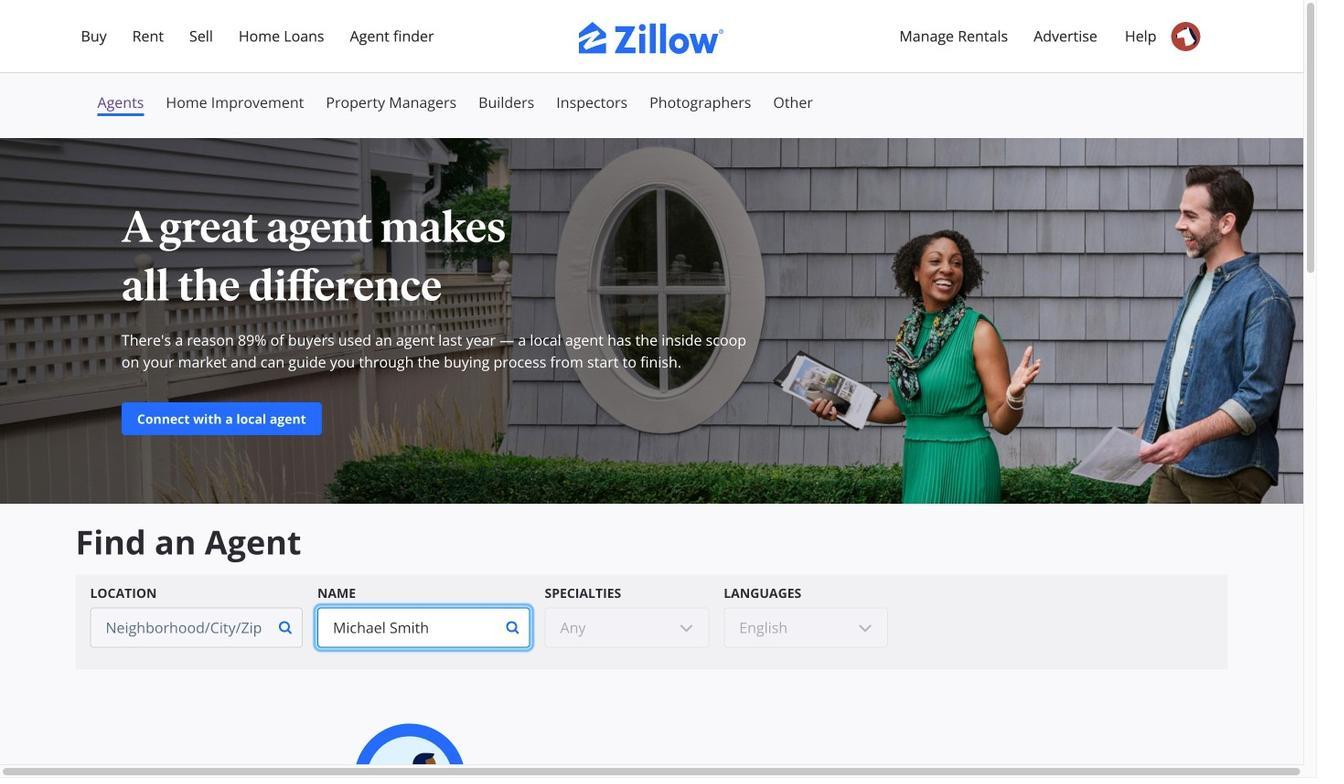 Task type: locate. For each thing, give the bounding box(es) containing it.
None search field
[[75, 575, 1228, 670]]

zillow logo image
[[579, 22, 725, 54]]

Agent Name text field
[[317, 608, 496, 648]]



Task type: vqa. For each thing, say whether or not it's contained in the screenshot.
343 E 74th St PENTHOUSE 1D, New York, NY 10021 IMAGE
no



Task type: describe. For each thing, give the bounding box(es) containing it.
professional leaderboards links element
[[75, 91, 1228, 138]]

your profile default icon image
[[1172, 22, 1201, 51]]

main navigation
[[0, 0, 1304, 73]]

Neighborhood/City/Zip text field
[[90, 608, 269, 648]]



